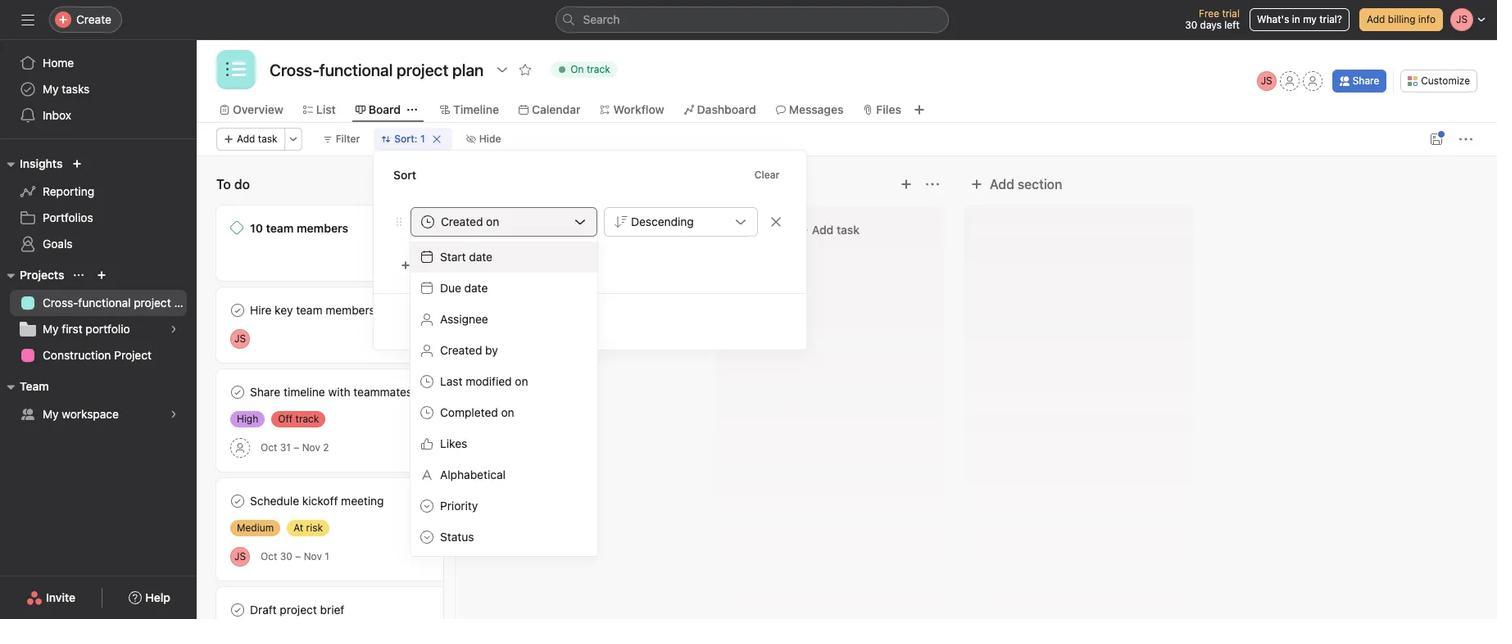 Task type: describe. For each thing, give the bounding box(es) containing it.
10
[[250, 221, 263, 235]]

oct for schedule
[[261, 551, 277, 563]]

hide button
[[459, 128, 508, 151]]

my workspace
[[43, 407, 119, 421]]

inbox link
[[10, 102, 187, 129]]

completed checkbox for hire
[[477, 219, 497, 238]]

oct 31 – nov 2
[[261, 442, 329, 454]]

js for topmost js button
[[1261, 75, 1273, 87]]

tasks
[[62, 82, 90, 96]]

hide
[[479, 133, 501, 145]]

global element
[[0, 40, 197, 138]]

0 horizontal spatial 30
[[280, 551, 292, 563]]

section
[[1018, 177, 1062, 192]]

alphabetical
[[440, 468, 506, 482]]

0 horizontal spatial project
[[134, 296, 171, 310]]

due
[[440, 281, 461, 295]]

new image
[[72, 159, 82, 169]]

invite button
[[16, 584, 86, 613]]

created for created on
[[441, 215, 483, 229]]

board link
[[356, 101, 401, 119]]

at
[[293, 522, 303, 534]]

list image
[[226, 60, 246, 79]]

help
[[145, 591, 170, 605]]

left
[[1225, 19, 1240, 31]]

cross-functional project plan link
[[10, 290, 197, 316]]

see details, my first portfolio image
[[169, 325, 179, 334]]

js for js button to the middle
[[234, 333, 246, 345]]

my workspace link
[[10, 402, 187, 428]]

priority
[[440, 499, 478, 513]]

share for share timeline with teammates
[[250, 385, 280, 399]]

overview
[[233, 102, 283, 116]]

workspace
[[62, 407, 119, 421]]

workflow
[[613, 102, 664, 116]]

help button
[[118, 584, 181, 613]]

draft project brief
[[250, 603, 344, 617]]

add billing info
[[1367, 13, 1436, 25]]

clear image
[[432, 134, 441, 144]]

last
[[440, 375, 463, 388]]

add section button
[[964, 170, 1069, 199]]

add task image for to do
[[402, 178, 415, 191]]

create
[[76, 12, 111, 26]]

off
[[278, 413, 293, 425]]

brief
[[320, 603, 344, 617]]

1 vertical spatial project
[[280, 603, 317, 617]]

goals
[[43, 237, 73, 251]]

kickoff
[[302, 494, 338, 508]]

sort
[[393, 168, 416, 182]]

31
[[280, 442, 291, 454]]

what's in my trial?
[[1257, 13, 1342, 25]]

add task image for present
[[900, 178, 913, 191]]

completed image for hire
[[477, 219, 497, 238]]

add section
[[990, 177, 1062, 192]]

on
[[571, 63, 584, 75]]

created for created by
[[440, 343, 482, 357]]

30 inside the free trial 30 days left
[[1185, 19, 1198, 31]]

schedule
[[250, 494, 299, 508]]

free trial 30 days left
[[1185, 7, 1240, 31]]

timeline
[[284, 385, 325, 399]]

team
[[20, 379, 49, 393]]

0 vertical spatial task
[[258, 133, 278, 145]]

present
[[715, 177, 762, 192]]

– for timeline
[[294, 442, 299, 454]]

show options image
[[496, 63, 509, 76]]

search button
[[555, 7, 949, 33]]

add down 'hire first 5 members' at the top of the page
[[563, 295, 585, 309]]

created on
[[441, 215, 499, 229]]

add billing info button
[[1360, 8, 1443, 31]]

project
[[114, 348, 152, 362]]

completed checkbox for hire
[[228, 301, 247, 320]]

insights
[[20, 157, 63, 170]]

nov for timeline
[[302, 442, 320, 454]]

my for my tasks
[[43, 82, 59, 96]]

insights element
[[0, 149, 197, 261]]

1 vertical spatial on
[[515, 375, 528, 388]]

hire key team members
[[250, 303, 375, 317]]

my for my workspace
[[43, 407, 59, 421]]

cross-functional project plan
[[43, 296, 197, 310]]

workflow link
[[600, 101, 664, 119]]

0 horizontal spatial 1
[[325, 551, 329, 563]]

save options image
[[1430, 133, 1443, 146]]

descending button
[[604, 207, 758, 237]]

Completed milestone checkbox
[[230, 221, 243, 234]]

last modified on
[[440, 375, 528, 388]]

created by
[[440, 343, 498, 357]]

my first portfolio
[[43, 322, 130, 336]]

remove image
[[770, 216, 783, 229]]

descending
[[631, 215, 694, 229]]

free
[[1199, 7, 1219, 20]]

clear button
[[747, 164, 787, 187]]

functional
[[78, 296, 131, 310]]

share timeline with teammates
[[250, 385, 412, 399]]

days
[[1200, 19, 1222, 31]]

draft
[[250, 603, 277, 617]]

trial
[[1222, 7, 1240, 20]]

2 horizontal spatial add task
[[812, 223, 860, 237]]

timeline
[[453, 102, 499, 116]]

2
[[323, 442, 329, 454]]

hire for hire first 5 members
[[499, 221, 521, 235]]

completed image for draft
[[228, 601, 247, 620]]

share for share
[[1353, 75, 1379, 87]]

created on button
[[411, 207, 597, 237]]

sort: 1
[[394, 133, 425, 145]]

billing
[[1388, 13, 1416, 25]]

completed image for share
[[228, 383, 247, 402]]

on track
[[571, 63, 610, 75]]

start date
[[440, 250, 493, 264]]

more section actions image
[[926, 178, 939, 191]]

date for start date
[[469, 250, 493, 264]]

insights button
[[0, 154, 63, 174]]

start
[[440, 250, 466, 264]]

overview link
[[220, 101, 283, 119]]

completed checkbox for draft
[[228, 601, 247, 620]]

completed milestone image
[[230, 221, 243, 234]]

– for kickoff
[[295, 551, 301, 563]]

schedule kickoff meeting
[[250, 494, 384, 508]]

search list box
[[555, 7, 949, 33]]

add for topmost add task button
[[237, 133, 255, 145]]



Task type: locate. For each thing, give the bounding box(es) containing it.
key
[[275, 303, 293, 317]]

1 vertical spatial team
[[296, 303, 322, 317]]

track for off track
[[295, 413, 319, 425]]

add tab image
[[913, 103, 926, 116]]

2 vertical spatial add task button
[[465, 288, 695, 317]]

members for hire key team members
[[326, 303, 375, 317]]

1 left clear icon
[[420, 133, 425, 145]]

completed image left key in the left of the page
[[228, 301, 247, 320]]

0 horizontal spatial hire
[[250, 303, 272, 317]]

trial?
[[1320, 13, 1342, 25]]

completed checkbox up high
[[228, 383, 247, 402]]

js button down what's
[[1257, 71, 1277, 91]]

projects element
[[0, 261, 197, 372]]

0 vertical spatial my
[[43, 82, 59, 96]]

created inside dropdown button
[[441, 215, 483, 229]]

js button right see details, my first portfolio "icon"
[[230, 329, 250, 349]]

2 vertical spatial my
[[43, 407, 59, 421]]

completed image up high
[[228, 383, 247, 402]]

portfolios link
[[10, 205, 187, 231]]

1 add task image from the left
[[402, 178, 415, 191]]

1 vertical spatial 30
[[280, 551, 292, 563]]

first
[[524, 221, 545, 235], [62, 322, 82, 336]]

1
[[420, 133, 425, 145], [325, 551, 329, 563]]

1 horizontal spatial track
[[587, 63, 610, 75]]

timeline link
[[440, 101, 499, 119]]

1 horizontal spatial 30
[[1185, 19, 1198, 31]]

completed
[[440, 406, 498, 420]]

1 vertical spatial add task
[[812, 223, 860, 237]]

add right remove image
[[812, 223, 834, 237]]

js
[[1261, 75, 1273, 87], [234, 333, 246, 345], [234, 550, 246, 563]]

1 vertical spatial js
[[234, 333, 246, 345]]

on inside dropdown button
[[486, 215, 499, 229]]

completed checkbox up start date menu item
[[477, 219, 497, 238]]

Completed checkbox
[[477, 219, 497, 238], [228, 383, 247, 402], [228, 601, 247, 620]]

filter
[[336, 133, 360, 145]]

oct down medium
[[261, 551, 277, 563]]

1 vertical spatial nov
[[304, 551, 322, 563]]

2 my from the top
[[43, 322, 59, 336]]

home link
[[10, 50, 187, 76]]

0 vertical spatial share
[[1353, 75, 1379, 87]]

1 vertical spatial track
[[295, 413, 319, 425]]

first for hire
[[524, 221, 545, 235]]

completed image for hire
[[228, 301, 247, 320]]

2 horizontal spatial add task button
[[724, 216, 934, 245]]

date inside menu item
[[469, 250, 493, 264]]

oct left 31
[[261, 442, 277, 454]]

1 vertical spatial js button
[[230, 329, 250, 349]]

add down 'overview' link
[[237, 133, 255, 145]]

track right off
[[295, 413, 319, 425]]

0 horizontal spatial add task image
[[402, 178, 415, 191]]

portfolio
[[86, 322, 130, 336]]

add inside button
[[990, 177, 1014, 192]]

members right 10
[[297, 221, 348, 235]]

start date menu item
[[411, 242, 597, 273]]

1 vertical spatial date
[[464, 281, 488, 295]]

first left 5
[[524, 221, 545, 235]]

my first portfolio link
[[10, 316, 187, 343]]

medium
[[237, 522, 274, 534]]

1 inside dropdown button
[[420, 133, 425, 145]]

1 vertical spatial completed image
[[228, 492, 247, 511]]

team right 10
[[266, 221, 294, 235]]

by
[[485, 343, 498, 357]]

construction
[[43, 348, 111, 362]]

dialog containing sort
[[374, 151, 806, 350]]

task
[[258, 133, 278, 145], [837, 223, 860, 237], [588, 295, 611, 309]]

in
[[1292, 13, 1300, 25]]

0 horizontal spatial completed image
[[228, 492, 247, 511]]

js right see details, my first portfolio "icon"
[[234, 333, 246, 345]]

projects button
[[0, 266, 64, 285]]

0 vertical spatial track
[[587, 63, 610, 75]]

track for on track
[[587, 63, 610, 75]]

1 vertical spatial my
[[43, 322, 59, 336]]

1 vertical spatial 1
[[325, 551, 329, 563]]

3 completed image from the top
[[228, 601, 247, 620]]

add task down 'hire first 5 members' at the top of the page
[[563, 295, 611, 309]]

tab actions image
[[407, 105, 417, 115]]

0 horizontal spatial on
[[486, 215, 499, 229]]

teammates
[[353, 385, 412, 399]]

on down modified
[[501, 406, 514, 420]]

0 horizontal spatial share
[[250, 385, 280, 399]]

first for my
[[62, 322, 82, 336]]

1 vertical spatial first
[[62, 322, 82, 336]]

nov left 2
[[302, 442, 320, 454]]

nov down risk
[[304, 551, 322, 563]]

2 vertical spatial js
[[234, 550, 246, 563]]

construction project
[[43, 348, 152, 362]]

0 horizontal spatial track
[[295, 413, 319, 425]]

reporting
[[43, 184, 94, 198]]

1 horizontal spatial hire
[[499, 221, 521, 235]]

1 completed image from the top
[[228, 301, 247, 320]]

1 horizontal spatial task
[[588, 295, 611, 309]]

1 completed checkbox from the top
[[228, 301, 247, 320]]

add to starred image
[[519, 63, 532, 76]]

0 vertical spatial oct
[[261, 442, 277, 454]]

dialog
[[374, 151, 806, 350]]

track right on
[[587, 63, 610, 75]]

oct 30 – nov 1
[[261, 551, 329, 563]]

nov for kickoff
[[304, 551, 322, 563]]

0 vertical spatial first
[[524, 221, 545, 235]]

2 vertical spatial on
[[501, 406, 514, 420]]

1 vertical spatial hire
[[250, 303, 272, 317]]

goals link
[[10, 231, 187, 257]]

– right 31
[[294, 442, 299, 454]]

0 vertical spatial completed checkbox
[[228, 301, 247, 320]]

– down at
[[295, 551, 301, 563]]

add for add section button
[[990, 177, 1014, 192]]

1 horizontal spatial 1
[[420, 133, 425, 145]]

2 completed image from the top
[[228, 383, 247, 402]]

at risk
[[293, 522, 323, 534]]

0 vertical spatial created
[[441, 215, 483, 229]]

add for add task button to the right
[[812, 223, 834, 237]]

js down what's
[[1261, 75, 1273, 87]]

my tasks link
[[10, 76, 187, 102]]

hire left key in the left of the page
[[250, 303, 272, 317]]

info
[[1418, 13, 1436, 25]]

1 vertical spatial –
[[295, 551, 301, 563]]

construction project link
[[10, 343, 187, 369]]

0 vertical spatial js button
[[1257, 71, 1277, 91]]

2 vertical spatial task
[[588, 295, 611, 309]]

0 vertical spatial js
[[1261, 75, 1273, 87]]

add task right remove image
[[812, 223, 860, 237]]

0 vertical spatial completed image
[[477, 219, 497, 238]]

add left billing
[[1367, 13, 1385, 25]]

0 vertical spatial 1
[[420, 133, 425, 145]]

sort: 1 button
[[374, 128, 452, 151]]

home
[[43, 56, 74, 70]]

portfolios
[[43, 211, 93, 225]]

1 vertical spatial share
[[250, 385, 280, 399]]

0 vertical spatial on
[[486, 215, 499, 229]]

on track button
[[544, 58, 624, 81]]

more actions image
[[288, 134, 298, 144]]

my tasks
[[43, 82, 90, 96]]

created
[[441, 215, 483, 229], [440, 343, 482, 357]]

completed checkbox for schedule
[[228, 492, 247, 511]]

nov
[[302, 442, 320, 454], [304, 551, 322, 563]]

0 vertical spatial hire
[[499, 221, 521, 235]]

files link
[[863, 101, 901, 119]]

date for due date
[[464, 281, 488, 295]]

on for completed on
[[501, 406, 514, 420]]

completed checkbox up medium
[[228, 492, 247, 511]]

more actions image
[[1460, 133, 1473, 146]]

hire first 5 members
[[499, 221, 607, 235]]

completed image left draft
[[228, 601, 247, 620]]

1 horizontal spatial team
[[296, 303, 322, 317]]

1 vertical spatial add task button
[[724, 216, 934, 245]]

my down team
[[43, 407, 59, 421]]

my inside 'teams' element
[[43, 407, 59, 421]]

js down medium
[[234, 550, 246, 563]]

add task image down sort: 1 dropdown button
[[402, 178, 415, 191]]

search
[[583, 12, 620, 26]]

members right key in the left of the page
[[326, 303, 375, 317]]

oct for share
[[261, 442, 277, 454]]

what's
[[1257, 13, 1289, 25]]

0 horizontal spatial team
[[266, 221, 294, 235]]

my for my first portfolio
[[43, 322, 59, 336]]

sort:
[[394, 133, 418, 145]]

on for created on
[[486, 215, 499, 229]]

on right modified
[[515, 375, 528, 388]]

project left brief
[[280, 603, 317, 617]]

meeting
[[341, 494, 384, 508]]

1 horizontal spatial share
[[1353, 75, 1379, 87]]

hire up start date menu item
[[499, 221, 521, 235]]

completed on
[[440, 406, 514, 420]]

js for the bottommost js button
[[234, 550, 246, 563]]

2 vertical spatial js button
[[230, 547, 250, 567]]

share down add billing info button
[[1353, 75, 1379, 87]]

0 vertical spatial nov
[[302, 442, 320, 454]]

hire for hire key team members
[[250, 303, 272, 317]]

created up start date
[[441, 215, 483, 229]]

1 horizontal spatial first
[[524, 221, 545, 235]]

0 vertical spatial completed checkbox
[[477, 219, 497, 238]]

js button down medium
[[230, 547, 250, 567]]

first up 'construction'
[[62, 322, 82, 336]]

share up high
[[250, 385, 280, 399]]

0 vertical spatial add task
[[237, 133, 278, 145]]

list link
[[303, 101, 336, 119]]

completed image
[[477, 219, 497, 238], [228, 492, 247, 511]]

track
[[587, 63, 610, 75], [295, 413, 319, 425]]

my down cross-
[[43, 322, 59, 336]]

2 horizontal spatial on
[[515, 375, 528, 388]]

my left "tasks"
[[43, 82, 59, 96]]

2 oct from the top
[[261, 551, 277, 563]]

create button
[[49, 7, 122, 33]]

2 horizontal spatial task
[[837, 223, 860, 237]]

members for hire first 5 members
[[558, 221, 607, 235]]

completed image
[[228, 301, 247, 320], [228, 383, 247, 402], [228, 601, 247, 620]]

1 vertical spatial completed checkbox
[[228, 383, 247, 402]]

1 vertical spatial completed checkbox
[[228, 492, 247, 511]]

to do
[[216, 177, 250, 192]]

1 oct from the top
[[261, 442, 277, 454]]

3 my from the top
[[43, 407, 59, 421]]

track inside popup button
[[587, 63, 610, 75]]

2 completed checkbox from the top
[[228, 492, 247, 511]]

hide sidebar image
[[21, 13, 34, 26]]

1 up brief
[[325, 551, 329, 563]]

team right key in the left of the page
[[296, 303, 322, 317]]

0 vertical spatial add task button
[[216, 128, 285, 151]]

0 vertical spatial project
[[134, 296, 171, 310]]

first inside projects element
[[62, 322, 82, 336]]

add task image
[[402, 178, 415, 191], [900, 178, 913, 191]]

1 vertical spatial oct
[[261, 551, 277, 563]]

my
[[1303, 13, 1317, 25]]

1 horizontal spatial project
[[280, 603, 317, 617]]

completed checkbox left draft
[[228, 601, 247, 620]]

customize button
[[1401, 70, 1478, 93]]

created left by
[[440, 343, 482, 357]]

share button
[[1332, 70, 1387, 93]]

0 horizontal spatial add task button
[[216, 128, 285, 151]]

team button
[[0, 377, 49, 397]]

1 horizontal spatial add task button
[[465, 288, 695, 317]]

add inside button
[[1367, 13, 1385, 25]]

due date
[[440, 281, 488, 295]]

with
[[328, 385, 350, 399]]

None text field
[[266, 55, 488, 84]]

0 vertical spatial team
[[266, 221, 294, 235]]

add task down overview
[[237, 133, 278, 145]]

filter button
[[315, 128, 367, 151]]

on up start date menu item
[[486, 215, 499, 229]]

completed image up medium
[[228, 492, 247, 511]]

dashboard link
[[684, 101, 756, 119]]

add task button
[[216, 128, 285, 151], [724, 216, 934, 245], [465, 288, 695, 317]]

2 vertical spatial add task
[[563, 295, 611, 309]]

inbox
[[43, 108, 71, 122]]

js button
[[1257, 71, 1277, 91], [230, 329, 250, 349], [230, 547, 250, 567]]

0 horizontal spatial task
[[258, 133, 278, 145]]

date right due
[[464, 281, 488, 295]]

completed checkbox left key in the left of the page
[[228, 301, 247, 320]]

0 vertical spatial –
[[294, 442, 299, 454]]

2 vertical spatial completed checkbox
[[228, 601, 247, 620]]

Completed checkbox
[[228, 301, 247, 320], [228, 492, 247, 511]]

1 vertical spatial completed image
[[228, 383, 247, 402]]

completed image for schedule
[[228, 492, 247, 511]]

2 add task image from the left
[[900, 178, 913, 191]]

plan
[[174, 296, 197, 310]]

2 vertical spatial completed image
[[228, 601, 247, 620]]

assignee
[[440, 312, 488, 326]]

projects
[[20, 268, 64, 282]]

see details, my workspace image
[[169, 410, 179, 420]]

add left the section
[[990, 177, 1014, 192]]

high
[[237, 413, 258, 425]]

1 horizontal spatial completed image
[[477, 219, 497, 238]]

add task image left more section actions image
[[900, 178, 913, 191]]

list
[[316, 102, 336, 116]]

risk
[[306, 522, 323, 534]]

1 vertical spatial created
[[440, 343, 482, 357]]

project
[[134, 296, 171, 310], [280, 603, 317, 617]]

1 horizontal spatial add task
[[563, 295, 611, 309]]

0 horizontal spatial add task
[[237, 133, 278, 145]]

date right start
[[469, 250, 493, 264]]

status
[[440, 530, 474, 544]]

members
[[297, 221, 348, 235], [558, 221, 607, 235], [326, 303, 375, 317]]

0 vertical spatial date
[[469, 250, 493, 264]]

members right 5
[[558, 221, 607, 235]]

new project or portfolio image
[[97, 270, 107, 280]]

messages link
[[776, 101, 844, 119]]

reporting link
[[10, 179, 187, 205]]

completed image up start date menu item
[[477, 219, 497, 238]]

10 team members
[[250, 221, 348, 235]]

0 vertical spatial 30
[[1185, 19, 1198, 31]]

1 vertical spatial task
[[837, 223, 860, 237]]

messages
[[789, 102, 844, 116]]

0 horizontal spatial first
[[62, 322, 82, 336]]

my inside projects element
[[43, 322, 59, 336]]

files
[[876, 102, 901, 116]]

completed checkbox for share
[[228, 383, 247, 402]]

1 horizontal spatial on
[[501, 406, 514, 420]]

teams element
[[0, 372, 197, 431]]

1 horizontal spatial add task image
[[900, 178, 913, 191]]

share inside share button
[[1353, 75, 1379, 87]]

what's in my trial? button
[[1250, 8, 1350, 31]]

clear
[[755, 169, 780, 181]]

0 vertical spatial completed image
[[228, 301, 247, 320]]

show options, current sort, top image
[[74, 270, 84, 280]]

1 my from the top
[[43, 82, 59, 96]]

my inside global element
[[43, 82, 59, 96]]

project left plan
[[134, 296, 171, 310]]



Task type: vqa. For each thing, say whether or not it's contained in the screenshot.
THE '–' related to timeline
yes



